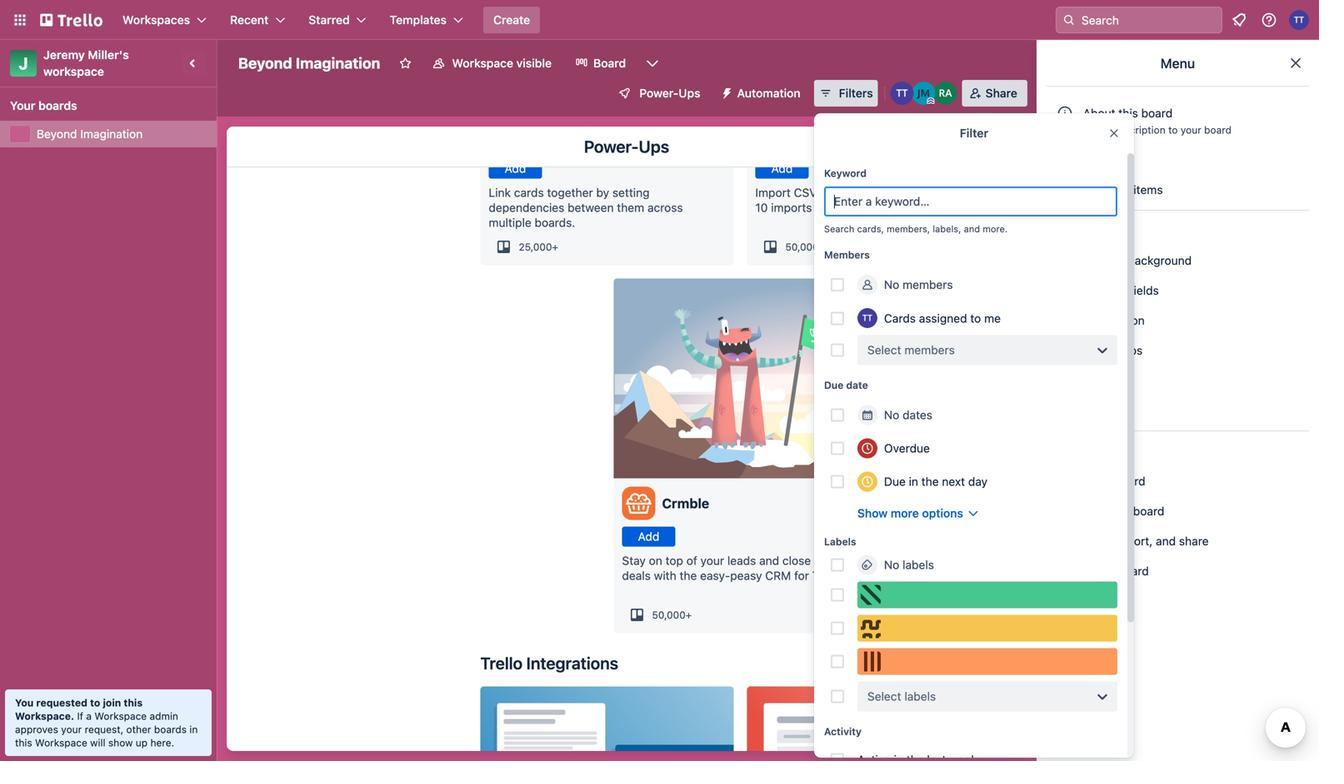Task type: describe. For each thing, give the bounding box(es) containing it.
board up 'to-'
[[1115, 475, 1146, 488]]

1 vertical spatial beyond imagination
[[37, 127, 143, 141]]

add for the middle add button
[[638, 530, 660, 544]]

25,000
[[519, 241, 552, 253]]

trello integrations
[[481, 654, 619, 674]]

options
[[922, 507, 964, 521]]

and inside stay on top of your leads and close more deals with the easy-peasy crm for trello
[[759, 554, 780, 568]]

csv
[[794, 186, 817, 200]]

cards assigned to me
[[884, 312, 1001, 325]]

+ for boards.
[[552, 241, 559, 253]]

filters button
[[814, 80, 878, 107]]

no labels
[[884, 558, 934, 572]]

2 vertical spatial ups
[[1122, 344, 1143, 358]]

cards
[[514, 186, 544, 200]]

board up print, export, and share at the right
[[1134, 505, 1165, 518]]

a inside about this board add a description to your board
[[1105, 124, 1110, 136]]

board
[[594, 56, 626, 70]]

workspace
[[43, 65, 104, 78]]

will
[[90, 738, 105, 749]]

between
[[568, 201, 614, 215]]

boards inside if a workspace admin approves your request, other boards in this workspace will show up here.
[[154, 724, 187, 736]]

email-
[[1083, 505, 1117, 518]]

2 horizontal spatial power-
[[1083, 344, 1122, 358]]

archived
[[1083, 183, 1131, 197]]

sm image for automation button
[[714, 80, 737, 103]]

a inside if a workspace admin approves your request, other boards in this workspace will show up here.
[[86, 711, 92, 723]]

archived items
[[1080, 183, 1163, 197]]

peasy
[[730, 569, 762, 583]]

workspace visible button
[[422, 50, 562, 77]]

your inside stay on top of your leads and close more deals with the easy-peasy crm for trello
[[701, 554, 724, 568]]

jeremy miller's workspace
[[43, 48, 132, 78]]

boards inside your boards with 1 items element
[[38, 99, 77, 113]]

about this board add a description to your board
[[1083, 106, 1232, 136]]

add inside about this board add a description to your board
[[1083, 124, 1102, 136]]

activity
[[824, 726, 862, 738]]

request,
[[85, 724, 124, 736]]

Enter a keyword… text field
[[824, 187, 1118, 217]]

0 horizontal spatial beyond
[[37, 127, 77, 141]]

0 horizontal spatial 50,000 +
[[652, 610, 692, 621]]

approves
[[15, 724, 58, 736]]

with
[[654, 569, 677, 583]]

crm
[[766, 569, 791, 583]]

this inside about this board add a description to your board
[[1119, 106, 1139, 120]]

members for select members
[[905, 343, 955, 357]]

on
[[649, 554, 663, 568]]

leave
[[1083, 565, 1115, 578]]

change background
[[1080, 254, 1192, 268]]

email-to-board link
[[1047, 498, 1310, 525]]

crmble
[[662, 496, 710, 512]]

due in the next day
[[884, 475, 988, 489]]

0 horizontal spatial 50,000
[[652, 610, 686, 621]]

day
[[969, 475, 988, 489]]

leave board
[[1080, 565, 1149, 578]]

1 vertical spatial workspace
[[95, 711, 147, 723]]

trello inside import csv and excel files into trello (first 10 imports free 😻)
[[924, 186, 953, 200]]

dependencies
[[489, 201, 565, 215]]

search
[[824, 224, 855, 235]]

jeremy miller (jeremymiller198) image
[[912, 82, 936, 105]]

templates
[[390, 13, 447, 27]]

your inside if a workspace admin approves your request, other boards in this workspace will show up here.
[[61, 724, 82, 736]]

recent button
[[220, 7, 295, 33]]

sm image for archived items link
[[1057, 182, 1074, 198]]

across
[[648, 201, 683, 215]]

automation inside automation link
[[1080, 314, 1145, 328]]

print, export, and share link
[[1047, 528, 1310, 555]]

starred button
[[299, 7, 377, 33]]

power- inside button
[[640, 86, 679, 100]]

the inside stay on top of your leads and close more deals with the easy-peasy crm for trello
[[680, 569, 697, 583]]

export,
[[1115, 535, 1153, 548]]

power-ups button
[[606, 80, 711, 107]]

customize views image
[[645, 55, 661, 72]]

dates
[[903, 408, 933, 422]]

them
[[617, 201, 645, 215]]

deals
[[622, 569, 651, 583]]

0 horizontal spatial power-
[[584, 137, 639, 156]]

power-ups inside button
[[640, 86, 701, 100]]

show
[[108, 738, 133, 749]]

if
[[77, 711, 83, 723]]

add button for link
[[489, 159, 542, 179]]

2 vertical spatial trello
[[481, 654, 523, 674]]

no for no labels
[[884, 558, 900, 572]]

to for you requested to join this workspace.
[[90, 698, 100, 709]]

settings
[[1080, 224, 1128, 238]]

this inside you requested to join this workspace.
[[124, 698, 143, 709]]

Board name text field
[[230, 50, 389, 77]]

1 horizontal spatial the
[[922, 475, 939, 489]]

1 vertical spatial imagination
[[80, 127, 143, 141]]

add for add button associated with link
[[505, 162, 526, 175]]

templates button
[[380, 7, 473, 33]]

select members
[[868, 343, 955, 357]]

for
[[794, 569, 809, 583]]

you requested to join this workspace.
[[15, 698, 143, 723]]

if a workspace admin approves your request, other boards in this workspace will show up here.
[[15, 711, 198, 749]]

custom fields button
[[1047, 278, 1310, 304]]

automation button
[[714, 80, 811, 107]]

labels for select labels
[[905, 690, 936, 704]]

join
[[103, 698, 121, 709]]

color: yellow, title: none element
[[858, 616, 1118, 642]]

leads
[[728, 554, 756, 568]]

into
[[900, 186, 921, 200]]

share
[[1179, 535, 1209, 548]]

create button
[[483, 7, 540, 33]]

show more options button
[[858, 506, 980, 522]]

me
[[985, 312, 1001, 325]]

0 vertical spatial 50,000 +
[[786, 241, 825, 253]]

no for no members
[[884, 278, 900, 292]]

overdue
[[884, 442, 930, 456]]

0 notifications image
[[1229, 10, 1249, 30]]

background
[[1128, 254, 1192, 268]]

labels,
[[933, 224, 962, 235]]

more.
[[983, 224, 1008, 235]]

no members
[[884, 278, 953, 292]]

board up description
[[1142, 106, 1173, 120]]

show
[[858, 507, 888, 521]]

about
[[1083, 106, 1116, 120]]

email-to-board
[[1080, 505, 1165, 518]]

beyond imagination link
[[37, 126, 207, 143]]

members
[[824, 249, 870, 261]]

your boards with 1 items element
[[10, 96, 198, 116]]

and inside import csv and excel files into trello (first 10 imports free 😻)
[[820, 186, 840, 200]]

automation inside automation button
[[737, 86, 801, 100]]

terry turtle (terryturtle) image inside primary element
[[1289, 10, 1310, 30]]

star or unstar board image
[[399, 57, 412, 70]]

terry turtle (terryturtle) image
[[858, 308, 878, 328]]

show more options
[[858, 507, 964, 521]]

your boards
[[10, 99, 77, 113]]

link cards together by setting dependencies between them across multiple boards.
[[489, 186, 683, 230]]



Task type: locate. For each thing, give the bounding box(es) containing it.
0 vertical spatial labels
[[903, 558, 934, 572]]

trello inside stay on top of your leads and close more deals with the easy-peasy crm for trello
[[813, 569, 842, 583]]

beyond down recent dropdown button at the top left of the page
[[238, 54, 292, 72]]

add up 'cards'
[[505, 162, 526, 175]]

no
[[884, 278, 900, 292], [884, 408, 900, 422], [884, 558, 900, 572]]

2 horizontal spatial to
[[1169, 124, 1178, 136]]

this right join at the bottom of the page
[[124, 698, 143, 709]]

this inside if a workspace admin approves your request, other boards in this workspace will show up here.
[[15, 738, 32, 749]]

25,000 +
[[519, 241, 559, 253]]

2 vertical spatial this
[[15, 738, 32, 749]]

date
[[846, 380, 868, 391]]

0 horizontal spatial a
[[86, 711, 92, 723]]

2 horizontal spatial ups
[[1122, 344, 1143, 358]]

1 vertical spatial power-ups
[[584, 137, 669, 156]]

trello
[[924, 186, 953, 200], [813, 569, 842, 583], [481, 654, 523, 674]]

your up easy-
[[701, 554, 724, 568]]

workspace down approves
[[35, 738, 87, 749]]

cards
[[884, 312, 916, 325]]

1 no from the top
[[884, 278, 900, 292]]

add up import
[[772, 162, 793, 175]]

0 horizontal spatial more
[[814, 554, 842, 568]]

add button up on
[[622, 527, 676, 547]]

automation left filters button
[[737, 86, 801, 100]]

trello right into
[[924, 186, 953, 200]]

select
[[868, 343, 902, 357], [868, 690, 902, 704]]

sm image inside archived items link
[[1057, 182, 1074, 198]]

1 vertical spatial select
[[868, 690, 902, 704]]

terry turtle (terryturtle) image right open information menu image
[[1289, 10, 1310, 30]]

beyond inside text field
[[238, 54, 292, 72]]

sm image
[[714, 80, 737, 103], [1057, 182, 1074, 198]]

board down export,
[[1118, 565, 1149, 578]]

2 vertical spatial to
[[90, 698, 100, 709]]

trello left integrations at bottom left
[[481, 654, 523, 674]]

your inside about this board add a description to your board
[[1181, 124, 1202, 136]]

automation link
[[1047, 308, 1310, 334]]

+ down of
[[686, 610, 692, 621]]

1 select from the top
[[868, 343, 902, 357]]

Search field
[[1076, 8, 1222, 33]]

1 vertical spatial sm image
[[1057, 182, 1074, 198]]

boards.
[[535, 216, 575, 230]]

0 vertical spatial 50,000
[[786, 241, 819, 253]]

50,000 down imports
[[786, 241, 819, 253]]

assigned
[[919, 312, 967, 325]]

50,000 + down the search
[[786, 241, 825, 253]]

0 horizontal spatial in
[[190, 724, 198, 736]]

10
[[756, 201, 768, 215]]

2 vertical spatial no
[[884, 558, 900, 572]]

to right description
[[1169, 124, 1178, 136]]

print, export, and share
[[1080, 535, 1209, 548]]

1 horizontal spatial 50,000 +
[[786, 241, 825, 253]]

to left me
[[971, 312, 981, 325]]

filters
[[839, 86, 873, 100]]

setting
[[613, 186, 650, 200]]

ruby anderson (rubyanderson7) image
[[934, 82, 957, 105]]

0 horizontal spatial workspace
[[35, 738, 87, 749]]

excel
[[844, 186, 872, 200]]

board up archived items link
[[1205, 124, 1232, 136]]

primary element
[[0, 0, 1320, 40]]

integrations
[[527, 654, 619, 674]]

+ down the search
[[819, 241, 825, 253]]

copy board
[[1080, 475, 1146, 488]]

more inside button
[[891, 507, 919, 521]]

1 vertical spatial your
[[701, 554, 724, 568]]

sm image right the power-ups button
[[714, 80, 737, 103]]

power- down customize views image
[[640, 86, 679, 100]]

1 vertical spatial members
[[905, 343, 955, 357]]

1 horizontal spatial beyond
[[238, 54, 292, 72]]

ups inside button
[[679, 86, 701, 100]]

labels for no labels
[[903, 558, 934, 572]]

search cards, members, labels, and more.
[[824, 224, 1008, 235]]

stay on top of your leads and close more deals with the easy-peasy crm for trello
[[622, 554, 842, 583]]

this up description
[[1119, 106, 1139, 120]]

1 horizontal spatial ups
[[679, 86, 701, 100]]

archived items link
[[1047, 177, 1310, 203]]

starred
[[309, 13, 350, 27]]

workspace down join at the bottom of the page
[[95, 711, 147, 723]]

imagination
[[296, 54, 380, 72], [80, 127, 143, 141]]

to inside you requested to join this workspace.
[[90, 698, 100, 709]]

and left more.
[[964, 224, 980, 235]]

add for import's add button
[[772, 162, 793, 175]]

color: green, title: none element
[[858, 582, 1118, 609]]

sm image inside automation button
[[714, 80, 737, 103]]

1 horizontal spatial beyond imagination
[[238, 54, 380, 72]]

workspace.
[[15, 711, 74, 723]]

1 vertical spatial trello
[[813, 569, 842, 583]]

1 vertical spatial to
[[971, 312, 981, 325]]

add down the about
[[1083, 124, 1102, 136]]

and up crm
[[759, 554, 780, 568]]

to
[[1169, 124, 1178, 136], [971, 312, 981, 325], [90, 698, 100, 709]]

imagination inside text field
[[296, 54, 380, 72]]

your down the if
[[61, 724, 82, 736]]

to left join at the bottom of the page
[[90, 698, 100, 709]]

select for select members
[[868, 343, 902, 357]]

1 horizontal spatial add button
[[622, 527, 676, 547]]

no up cards
[[884, 278, 900, 292]]

in up the show more options
[[909, 475, 919, 489]]

1 vertical spatial terry turtle (terryturtle) image
[[891, 82, 914, 105]]

3 no from the top
[[884, 558, 900, 572]]

0 horizontal spatial add button
[[489, 159, 542, 179]]

1 horizontal spatial in
[[909, 475, 919, 489]]

0 vertical spatial select
[[868, 343, 902, 357]]

1 vertical spatial due
[[884, 475, 906, 489]]

2 vertical spatial workspace
[[35, 738, 87, 749]]

members down "cards assigned to me" at the top right
[[905, 343, 955, 357]]

more down 'labels'
[[814, 554, 842, 568]]

1 horizontal spatial 50,000
[[786, 241, 819, 253]]

next
[[942, 475, 965, 489]]

beyond down your boards
[[37, 127, 77, 141]]

0 horizontal spatial this
[[15, 738, 32, 749]]

1 vertical spatial automation
[[1080, 314, 1145, 328]]

1 horizontal spatial more
[[891, 507, 919, 521]]

labels down color: orange, title: none element
[[905, 690, 936, 704]]

here.
[[150, 738, 174, 749]]

2 vertical spatial power-
[[1083, 344, 1122, 358]]

add button for import
[[756, 159, 809, 179]]

miller's
[[88, 48, 129, 62]]

leave board link
[[1047, 558, 1310, 585]]

the down of
[[680, 569, 697, 583]]

0 vertical spatial members
[[903, 278, 953, 292]]

+ down boards.
[[552, 241, 559, 253]]

power-ups link
[[1047, 338, 1310, 364]]

ups up setting
[[639, 137, 669, 156]]

power-ups down customize views image
[[640, 86, 701, 100]]

select labels
[[868, 690, 936, 704]]

1 horizontal spatial power-
[[640, 86, 679, 100]]

the
[[922, 475, 939, 489], [680, 569, 697, 583]]

this down approves
[[15, 738, 32, 749]]

your
[[10, 99, 35, 113]]

beyond
[[238, 54, 292, 72], [37, 127, 77, 141]]

1 vertical spatial beyond
[[37, 127, 77, 141]]

0 vertical spatial power-
[[640, 86, 679, 100]]

a down the about
[[1105, 124, 1110, 136]]

power-ups down custom fields
[[1080, 344, 1146, 358]]

custom
[[1083, 284, 1124, 298]]

select for select labels
[[868, 690, 902, 704]]

1 horizontal spatial sm image
[[1057, 182, 1074, 198]]

labels
[[903, 558, 934, 572], [905, 690, 936, 704]]

0 vertical spatial power-ups
[[640, 86, 701, 100]]

board
[[1142, 106, 1173, 120], [1205, 124, 1232, 136], [1115, 475, 1146, 488], [1134, 505, 1165, 518], [1118, 565, 1149, 578]]

2 horizontal spatial add button
[[756, 159, 809, 179]]

in inside if a workspace admin approves your request, other boards in this workspace will show up here.
[[190, 724, 198, 736]]

0 horizontal spatial your
[[61, 724, 82, 736]]

workspace inside "workspace visible" button
[[452, 56, 514, 70]]

sm image left archived
[[1057, 182, 1074, 198]]

trello right for
[[813, 569, 842, 583]]

2 vertical spatial your
[[61, 724, 82, 736]]

open information menu image
[[1261, 12, 1278, 28]]

50,000 +
[[786, 241, 825, 253], [652, 610, 692, 621]]

in right "other"
[[190, 724, 198, 736]]

workspace left visible on the top left
[[452, 56, 514, 70]]

power- up by
[[584, 137, 639, 156]]

imagination down your boards with 1 items element
[[80, 127, 143, 141]]

1 horizontal spatial terry turtle (terryturtle) image
[[1289, 10, 1310, 30]]

imagination down starred dropdown button
[[296, 54, 380, 72]]

0 horizontal spatial ups
[[639, 137, 669, 156]]

multiple
[[489, 216, 532, 230]]

50,000 + down with
[[652, 610, 692, 621]]

and up "free"
[[820, 186, 840, 200]]

0 horizontal spatial beyond imagination
[[37, 127, 143, 141]]

fields
[[1128, 284, 1159, 298]]

your
[[1181, 124, 1202, 136], [701, 554, 724, 568], [61, 724, 82, 736]]

stay
[[622, 554, 646, 568]]

0 vertical spatial to
[[1169, 124, 1178, 136]]

board link
[[565, 50, 636, 77]]

1 horizontal spatial your
[[701, 554, 724, 568]]

workspace
[[452, 56, 514, 70], [95, 711, 147, 723], [35, 738, 87, 749]]

you
[[15, 698, 34, 709]]

files
[[875, 186, 897, 200]]

labels down show more options button
[[903, 558, 934, 572]]

0 vertical spatial ups
[[679, 86, 701, 100]]

beyond imagination inside beyond imagination text field
[[238, 54, 380, 72]]

to inside about this board add a description to your board
[[1169, 124, 1178, 136]]

ups left automation button
[[679, 86, 701, 100]]

add up on
[[638, 530, 660, 544]]

terry turtle (terryturtle) image
[[1289, 10, 1310, 30], [891, 82, 914, 105]]

1 horizontal spatial trello
[[813, 569, 842, 583]]

copy board link
[[1047, 468, 1310, 495]]

copy
[[1083, 475, 1111, 488]]

1 vertical spatial power-
[[584, 137, 639, 156]]

other
[[126, 724, 151, 736]]

to for cards assigned to me
[[971, 312, 981, 325]]

0 horizontal spatial boards
[[38, 99, 77, 113]]

1 horizontal spatial workspace
[[95, 711, 147, 723]]

imports
[[771, 201, 812, 215]]

no down the show more options
[[884, 558, 900, 572]]

search image
[[1063, 13, 1076, 27]]

2 vertical spatial power-ups
[[1080, 344, 1146, 358]]

no for no dates
[[884, 408, 900, 422]]

1 vertical spatial ups
[[639, 137, 669, 156]]

this member is an admin of this board. image
[[927, 98, 935, 105]]

easy-
[[700, 569, 730, 583]]

share
[[986, 86, 1018, 100]]

+ for free
[[819, 241, 825, 253]]

close popover image
[[1108, 127, 1121, 140]]

cards,
[[857, 224, 884, 235]]

1 horizontal spatial automation
[[1080, 314, 1145, 328]]

your right description
[[1181, 124, 1202, 136]]

1 horizontal spatial boards
[[154, 724, 187, 736]]

0 vertical spatial due
[[824, 380, 844, 391]]

(first
[[957, 186, 984, 200]]

2 horizontal spatial this
[[1119, 106, 1139, 120]]

a
[[1105, 124, 1110, 136], [86, 711, 92, 723]]

members for no members
[[903, 278, 953, 292]]

power-
[[640, 86, 679, 100], [584, 137, 639, 156], [1083, 344, 1122, 358]]

2 horizontal spatial +
[[819, 241, 825, 253]]

power- down custom
[[1083, 344, 1122, 358]]

0 vertical spatial in
[[909, 475, 919, 489]]

due left the date
[[824, 380, 844, 391]]

due
[[824, 380, 844, 391], [884, 475, 906, 489]]

😻)
[[846, 201, 862, 215]]

1 vertical spatial labels
[[905, 690, 936, 704]]

0 horizontal spatial trello
[[481, 654, 523, 674]]

0 horizontal spatial due
[[824, 380, 844, 391]]

members up "cards assigned to me" at the top right
[[903, 278, 953, 292]]

terry turtle (terryturtle) image left this member is an admin of this board. icon
[[891, 82, 914, 105]]

50,000 down with
[[652, 610, 686, 621]]

1 vertical spatial a
[[86, 711, 92, 723]]

0 vertical spatial beyond
[[238, 54, 292, 72]]

workspace visible
[[452, 56, 552, 70]]

0 horizontal spatial +
[[552, 241, 559, 253]]

items
[[1134, 183, 1163, 197]]

1 vertical spatial more
[[814, 554, 842, 568]]

up
[[136, 738, 148, 749]]

0 vertical spatial workspace
[[452, 56, 514, 70]]

1 horizontal spatial this
[[124, 698, 143, 709]]

due for due date
[[824, 380, 844, 391]]

description
[[1113, 124, 1166, 136]]

beyond imagination down your boards with 1 items element
[[37, 127, 143, 141]]

the left next at the right
[[922, 475, 939, 489]]

1 vertical spatial in
[[190, 724, 198, 736]]

automation
[[737, 86, 801, 100], [1080, 314, 1145, 328]]

1 horizontal spatial +
[[686, 610, 692, 621]]

add button
[[489, 159, 542, 179], [756, 159, 809, 179], [622, 527, 676, 547]]

a right the if
[[86, 711, 92, 723]]

admin
[[150, 711, 178, 723]]

beyond imagination down starred
[[238, 54, 380, 72]]

1 horizontal spatial due
[[884, 475, 906, 489]]

workspace navigation collapse icon image
[[182, 52, 205, 75]]

2 horizontal spatial your
[[1181, 124, 1202, 136]]

requested
[[36, 698, 87, 709]]

0 horizontal spatial automation
[[737, 86, 801, 100]]

color: orange, title: none element
[[858, 649, 1118, 676]]

due for due in the next day
[[884, 475, 906, 489]]

visible
[[517, 56, 552, 70]]

2 horizontal spatial trello
[[924, 186, 953, 200]]

add button up import
[[756, 159, 809, 179]]

0 vertical spatial your
[[1181, 124, 1202, 136]]

import csv and excel files into trello (first 10 imports free 😻)
[[756, 186, 984, 215]]

no left dates at the bottom right of page
[[884, 408, 900, 422]]

0 horizontal spatial terry turtle (terryturtle) image
[[891, 82, 914, 105]]

0 vertical spatial sm image
[[714, 80, 737, 103]]

more right show
[[891, 507, 919, 521]]

0 vertical spatial automation
[[737, 86, 801, 100]]

more inside stay on top of your leads and close more deals with the easy-peasy crm for trello
[[814, 554, 842, 568]]

due up the show more options
[[884, 475, 906, 489]]

custom fields
[[1083, 284, 1159, 298]]

0 vertical spatial the
[[922, 475, 939, 489]]

menu
[[1161, 55, 1195, 71]]

automation down custom fields
[[1080, 314, 1145, 328]]

back to home image
[[40, 7, 103, 33]]

0 vertical spatial trello
[[924, 186, 953, 200]]

0 vertical spatial this
[[1119, 106, 1139, 120]]

2 no from the top
[[884, 408, 900, 422]]

add button up 'cards'
[[489, 159, 542, 179]]

boards down admin
[[154, 724, 187, 736]]

ups down automation link
[[1122, 344, 1143, 358]]

1 vertical spatial the
[[680, 569, 697, 583]]

0 horizontal spatial to
[[90, 698, 100, 709]]

2 horizontal spatial workspace
[[452, 56, 514, 70]]

boards right your
[[38, 99, 77, 113]]

0 vertical spatial imagination
[[296, 54, 380, 72]]

0 vertical spatial a
[[1105, 124, 1110, 136]]

and left the share
[[1156, 535, 1176, 548]]

power-ups up setting
[[584, 137, 669, 156]]

1 vertical spatial boards
[[154, 724, 187, 736]]

due date
[[824, 380, 868, 391]]

free
[[815, 201, 843, 215]]

2 select from the top
[[868, 690, 902, 704]]

1 vertical spatial this
[[124, 698, 143, 709]]



Task type: vqa. For each thing, say whether or not it's contained in the screenshot.
50,000 +
yes



